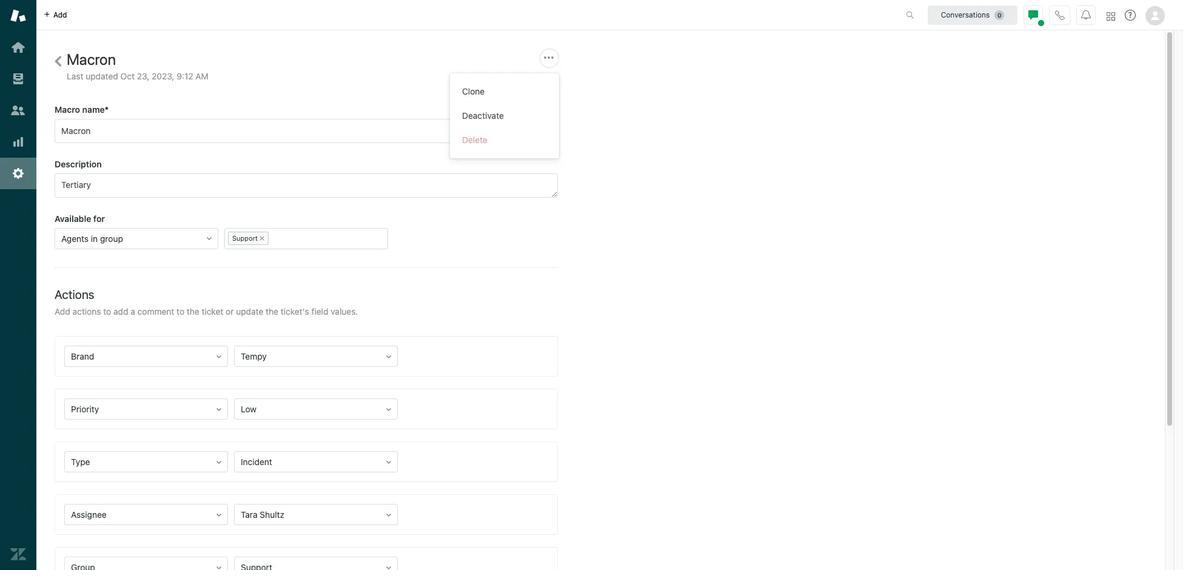 Task type: describe. For each thing, give the bounding box(es) containing it.
notifications image
[[1082, 10, 1091, 20]]

add button
[[36, 0, 74, 30]]

add
[[53, 10, 67, 19]]

button displays agent's chat status as online. image
[[1029, 10, 1039, 20]]

get started image
[[10, 39, 26, 55]]

views image
[[10, 71, 26, 87]]

get help image
[[1125, 10, 1136, 21]]



Task type: vqa. For each thing, say whether or not it's contained in the screenshot.
Conversations button
yes



Task type: locate. For each thing, give the bounding box(es) containing it.
conversations
[[941, 10, 990, 19]]

reporting image
[[10, 134, 26, 150]]

zendesk image
[[10, 547, 26, 562]]

conversations button
[[928, 5, 1018, 25]]

admin image
[[10, 166, 26, 181]]

zendesk products image
[[1107, 12, 1116, 20]]

zendesk support image
[[10, 8, 26, 24]]

customers image
[[10, 103, 26, 118]]

main element
[[0, 0, 36, 570]]



